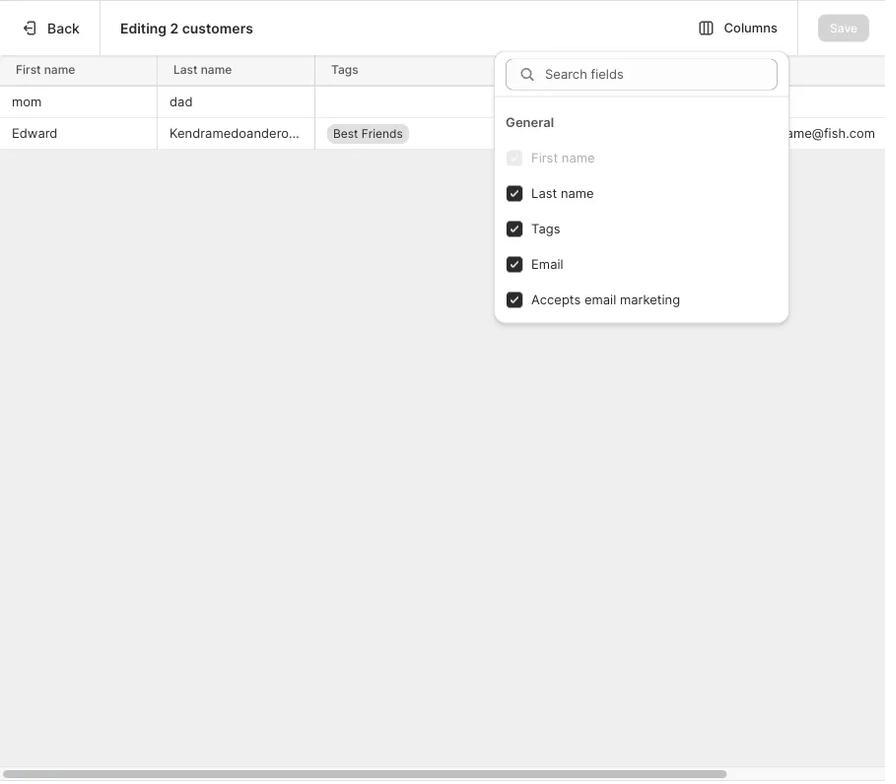 Task type: vqa. For each thing, say whether or not it's contained in the screenshot.
the First to the left
yes



Task type: describe. For each thing, give the bounding box(es) containing it.
⌘ k
[[675, 20, 699, 35]]

accepts email marketing
[[531, 292, 680, 308]]

last name inside button
[[531, 186, 594, 201]]

first inside first name column header
[[16, 63, 41, 77]]

2
[[170, 20, 179, 36]]

⌘
[[675, 20, 687, 35]]

email
[[531, 257, 563, 272]]

last name column header
[[158, 55, 318, 87]]

last inside column header
[[173, 63, 198, 77]]

2 row from the top
[[0, 86, 885, 118]]

last inside button
[[531, 186, 557, 201]]

first name column header
[[0, 55, 161, 87]]

accepts
[[531, 292, 581, 308]]

name up last name button
[[562, 150, 595, 166]]

friends
[[362, 126, 403, 141]]

editing
[[120, 20, 167, 36]]

name down first name button
[[561, 186, 594, 201]]

marketing
[[620, 292, 680, 308]]

tags button
[[506, 211, 778, 247]]

best friends
[[333, 126, 403, 141]]

save
[[830, 21, 858, 35]]

customers
[[182, 20, 253, 36]]

first name inside first name button
[[531, 150, 595, 166]]

save button
[[818, 14, 869, 42]]

first name inside first name column header
[[16, 63, 75, 77]]

k
[[691, 20, 699, 35]]



Task type: locate. For each thing, give the bounding box(es) containing it.
first left "home"
[[16, 63, 41, 77]]

0 vertical spatial tags
[[331, 63, 358, 77]]

row up "friends" on the top left of page
[[0, 86, 885, 118]]

Search fields text field
[[545, 59, 778, 90]]

1 horizontal spatial last name
[[531, 186, 594, 201]]

first down general
[[531, 150, 558, 166]]

back link
[[0, 1, 99, 55]]

0 horizontal spatial last name
[[173, 63, 232, 77]]

editing 2 customers grid
[[0, 55, 885, 150]]

row
[[0, 55, 885, 87], [0, 86, 885, 118]]

first name
[[16, 63, 75, 77], [531, 150, 595, 166]]

row down ⌘ k button
[[0, 55, 885, 87]]

cell
[[315, 87, 670, 118]]

best friends row
[[0, 116, 885, 150]]

last name down 'customers'
[[173, 63, 232, 77]]

home
[[47, 77, 83, 92]]

back
[[47, 20, 80, 36]]

1 vertical spatial last
[[531, 186, 557, 201]]

0 horizontal spatial tags
[[331, 63, 358, 77]]

last name up email
[[531, 186, 594, 201]]

cell inside row
[[315, 87, 670, 118]]

1 horizontal spatial last
[[531, 186, 557, 201]]

first inside first name button
[[531, 150, 558, 166]]

name down 'customers'
[[201, 63, 232, 77]]

1 vertical spatial first
[[531, 150, 558, 166]]

shopify image
[[40, 20, 101, 40]]

1 horizontal spatial tags
[[531, 221, 560, 237]]

last up email
[[531, 186, 557, 201]]

last
[[173, 63, 198, 77], [531, 186, 557, 201]]

last name
[[173, 63, 232, 77], [531, 186, 594, 201]]

email button
[[506, 247, 778, 282]]

last down editing 2 customers
[[173, 63, 198, 77]]

tags inside button
[[531, 221, 560, 237]]

1 horizontal spatial first name
[[531, 150, 595, 166]]

1 vertical spatial last name
[[531, 186, 594, 201]]

first
[[16, 63, 41, 77], [531, 150, 558, 166]]

1 vertical spatial first name
[[531, 150, 595, 166]]

first name button
[[506, 140, 778, 176]]

editing 2 customers
[[120, 20, 253, 36]]

general
[[506, 115, 554, 130]]

accepts email marketing button
[[506, 282, 778, 318]]

0 vertical spatial first name
[[16, 63, 75, 77]]

name down shopify image in the top of the page
[[44, 63, 75, 77]]

first name down back "link" on the top of page
[[16, 63, 75, 77]]

tags up email
[[531, 221, 560, 237]]

0 horizontal spatial first name
[[16, 63, 75, 77]]

1 vertical spatial tags
[[531, 221, 560, 237]]

⌘ k button
[[237, 12, 707, 43]]

home link
[[12, 71, 225, 99]]

0 horizontal spatial last
[[173, 63, 198, 77]]

name
[[44, 63, 75, 77], [201, 63, 232, 77], [562, 150, 595, 166], [561, 186, 594, 201]]

name inside column header
[[201, 63, 232, 77]]

last name inside column header
[[173, 63, 232, 77]]

email
[[584, 292, 616, 308]]

best
[[333, 126, 358, 141]]

0 horizontal spatial first
[[16, 63, 41, 77]]

columns button
[[687, 10, 790, 46]]

first name down general
[[531, 150, 595, 166]]

1 row from the top
[[0, 55, 885, 87]]

0 vertical spatial last
[[173, 63, 198, 77]]

name inside column header
[[44, 63, 75, 77]]

tags up 'best'
[[331, 63, 358, 77]]

row containing first name
[[0, 55, 885, 87]]

0 vertical spatial first
[[16, 63, 41, 77]]

columns
[[724, 20, 778, 35]]

tags
[[331, 63, 358, 77], [531, 221, 560, 237]]

last name button
[[506, 176, 778, 211]]

0 vertical spatial last name
[[173, 63, 232, 77]]

1 horizontal spatial first
[[531, 150, 558, 166]]

tags inside row
[[331, 63, 358, 77]]



